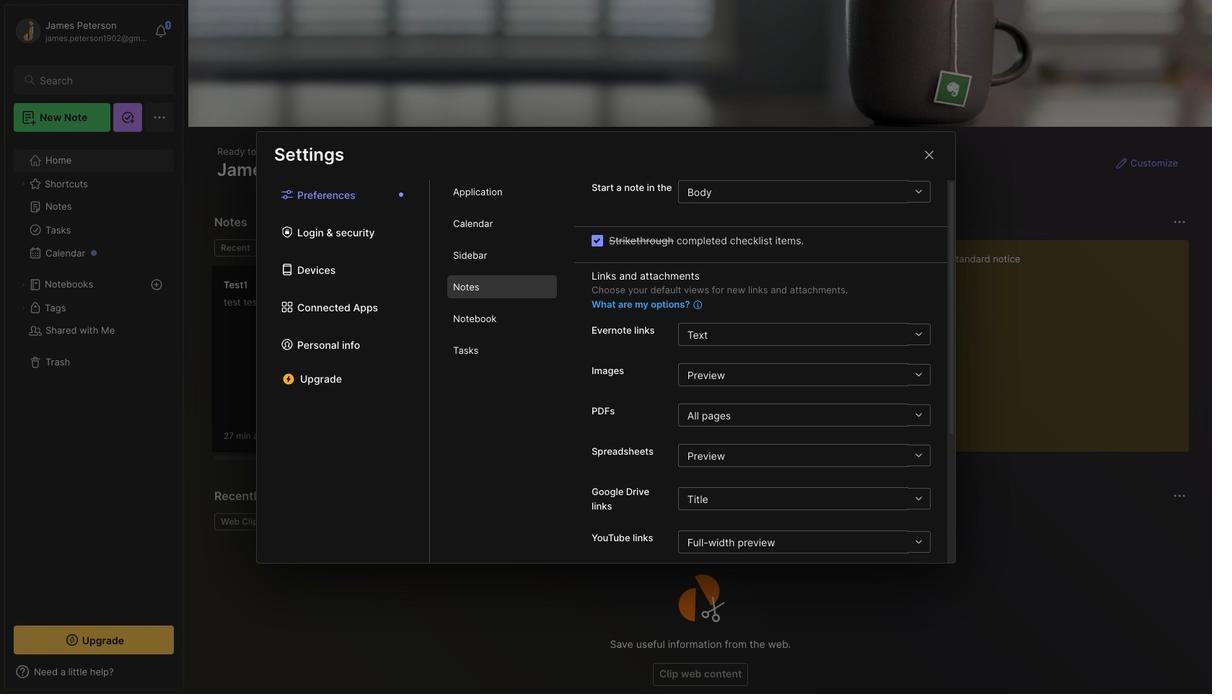 Task type: vqa. For each thing, say whether or not it's contained in the screenshot.
Select36 option
no



Task type: locate. For each thing, give the bounding box(es) containing it.
tab
[[447, 180, 557, 203], [447, 212, 557, 235], [214, 240, 257, 257], [263, 240, 321, 257], [447, 244, 557, 267], [447, 276, 557, 299], [447, 307, 557, 331], [447, 339, 557, 362], [214, 514, 269, 531]]

None search field
[[40, 71, 161, 89]]

tab list
[[257, 180, 430, 563], [430, 180, 574, 563], [214, 240, 852, 257]]

Start a new note in the body or title. field
[[678, 180, 930, 203]]

Choose default view option for Google Drive links field
[[678, 488, 930, 511]]

expand tags image
[[19, 304, 27, 312]]

Choose default view option for YouTube links field
[[678, 531, 930, 554]]

row group
[[211, 266, 1212, 462]]

Start writing… text field
[[888, 240, 1189, 441]]

tree inside main element
[[5, 141, 183, 613]]

expand notebooks image
[[19, 281, 27, 289]]

main element
[[0, 0, 188, 695]]

tree
[[5, 141, 183, 613]]



Task type: describe. For each thing, give the bounding box(es) containing it.
close image
[[921, 146, 938, 163]]

none search field inside main element
[[40, 71, 161, 89]]

Choose default view option for Images field
[[678, 364, 930, 387]]

Search text field
[[40, 74, 161, 87]]

Choose default view option for PDFs field
[[678, 404, 930, 427]]

Choose default view option for Spreadsheets field
[[678, 445, 930, 468]]

Choose default view option for Evernote links field
[[678, 323, 930, 346]]

Select1841 checkbox
[[592, 235, 603, 246]]



